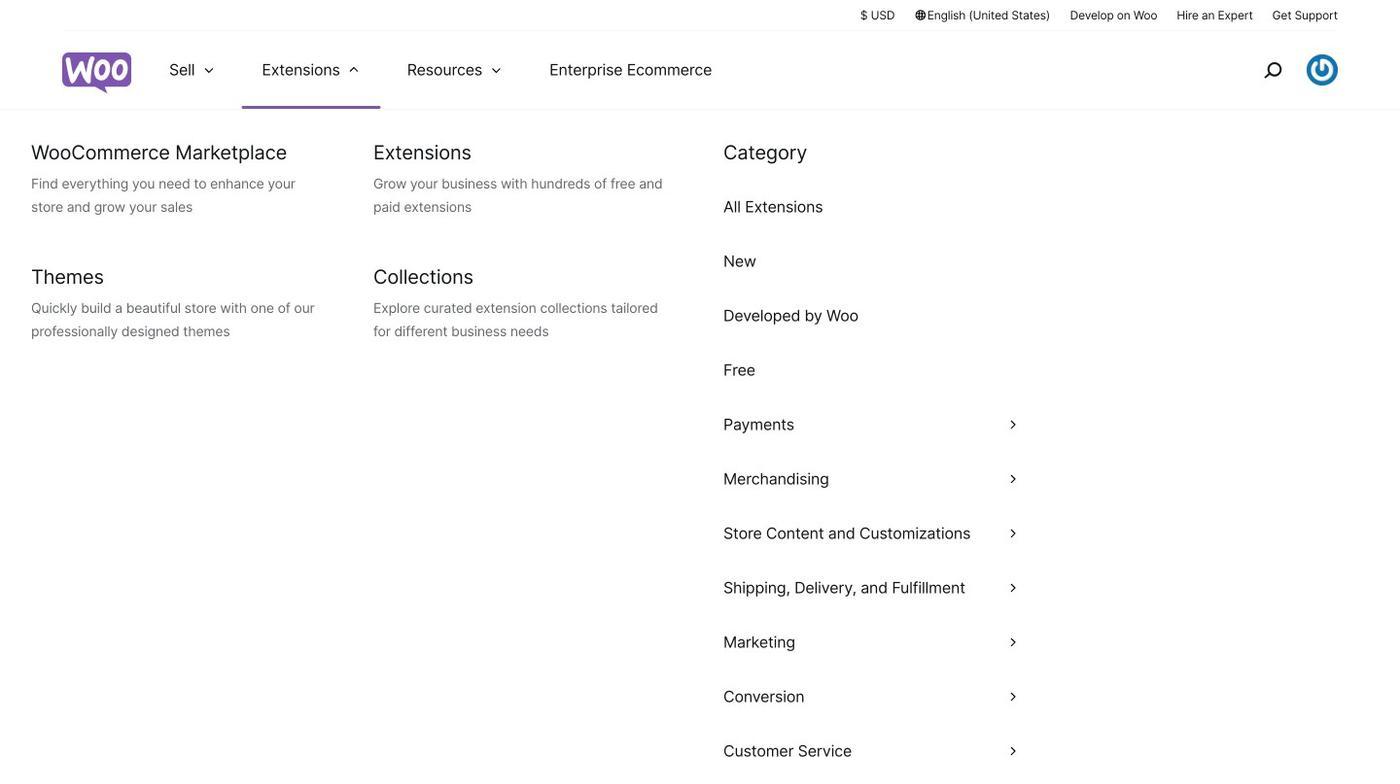 Task type: locate. For each thing, give the bounding box(es) containing it.
search image
[[1258, 54, 1289, 86]]



Task type: vqa. For each thing, say whether or not it's contained in the screenshot.
Crafts
no



Task type: describe. For each thing, give the bounding box(es) containing it.
open account menu image
[[1307, 54, 1338, 86]]

service navigation menu element
[[1223, 38, 1338, 102]]



